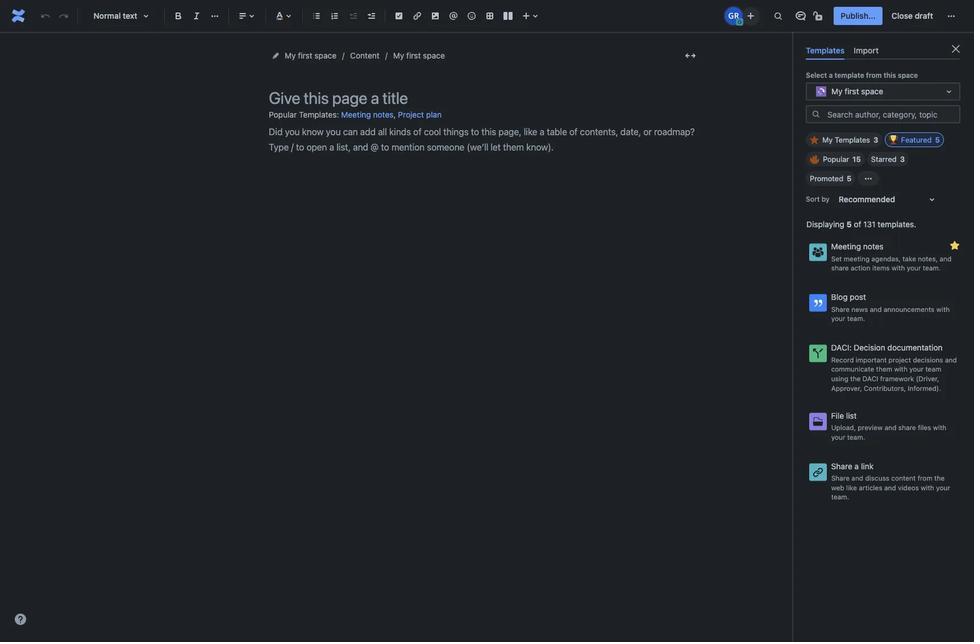 Task type: locate. For each thing, give the bounding box(es) containing it.
1 share from the top
[[832, 305, 850, 314]]

2 vertical spatial share
[[832, 474, 850, 483]]

close templates and import image
[[950, 42, 963, 56]]

0 horizontal spatial notes
[[373, 110, 394, 119]]

1 vertical spatial the
[[935, 474, 945, 483]]

your
[[907, 264, 922, 273], [832, 315, 846, 323], [910, 365, 924, 374], [832, 433, 846, 442], [937, 484, 951, 492]]

link image
[[411, 9, 424, 23]]

content
[[350, 51, 380, 60]]

post
[[850, 292, 867, 302]]

0 horizontal spatial first
[[298, 51, 313, 60]]

and right decisions
[[946, 356, 958, 364]]

templates
[[806, 45, 845, 55], [835, 135, 871, 145]]

record
[[832, 356, 854, 364]]

documentation
[[888, 343, 943, 353]]

5 left of
[[847, 220, 852, 229]]

by
[[822, 195, 830, 204]]

your inside meeting notes set meeting agendas, take notes, and share action items with your team.
[[907, 264, 922, 273]]

3 right starred
[[901, 155, 905, 164]]

0 horizontal spatial the
[[851, 375, 861, 383]]

0 horizontal spatial popular
[[269, 110, 297, 119]]

your down blog
[[832, 315, 846, 323]]

5 for promoted
[[847, 174, 852, 183]]

import
[[854, 45, 879, 55]]

share
[[832, 264, 849, 273], [899, 424, 917, 432]]

my first space link
[[285, 49, 337, 63], [393, 49, 445, 63]]

with inside meeting notes set meeting agendas, take notes, and share action items with your team.
[[892, 264, 906, 273]]

team. down news
[[848, 315, 866, 323]]

my right move this page image
[[285, 51, 296, 60]]

displaying 5 of 131 templates.
[[807, 220, 917, 229]]

meeting notes set meeting agendas, take notes, and share action items with your team.
[[832, 242, 952, 273]]

and inside blog post share news and announcements with your team.
[[870, 305, 882, 314]]

your right "videos"
[[937, 484, 951, 492]]

1 horizontal spatial share
[[899, 424, 917, 432]]

1 horizontal spatial meeting
[[832, 242, 862, 251]]

a right select
[[829, 71, 833, 80]]

popular inside popular templates: meeting notes , project plan
[[269, 110, 297, 119]]

confluence image
[[9, 7, 27, 25], [9, 7, 27, 25]]

tab list containing templates
[[802, 41, 966, 60]]

articles
[[859, 484, 883, 492]]

my first space link right move this page image
[[285, 49, 337, 63]]

your down the "take"
[[907, 264, 922, 273]]

my first space down select a template from this space
[[832, 86, 884, 96]]

1 vertical spatial popular
[[823, 155, 850, 164]]

0 vertical spatial share
[[832, 305, 850, 314]]

space
[[315, 51, 337, 60], [423, 51, 445, 60], [899, 71, 919, 80], [862, 86, 884, 96]]

files
[[918, 424, 932, 432]]

set
[[832, 255, 842, 263]]

your inside the daci: decision documentation record important project decisions and communicate them with your team using the daci framework (driver, approver, contributors, informed).
[[910, 365, 924, 374]]

content link
[[350, 49, 380, 63]]

0 horizontal spatial share
[[832, 264, 849, 273]]

action
[[851, 264, 871, 273]]

popular
[[269, 110, 297, 119], [823, 155, 850, 164]]

0 horizontal spatial my first space link
[[285, 49, 337, 63]]

and inside the daci: decision documentation record important project decisions and communicate them with your team using the daci framework (driver, approver, contributors, informed).
[[946, 356, 958, 364]]

from
[[867, 71, 882, 80], [918, 474, 933, 483]]

with down the star blog post image
[[937, 305, 950, 314]]

content
[[892, 474, 916, 483]]

your inside blog post share news and announcements with your team.
[[832, 315, 846, 323]]

your down the upload,
[[832, 433, 846, 442]]

templates:
[[299, 110, 339, 119]]

131
[[864, 220, 876, 229]]

my first space
[[285, 51, 337, 60], [393, 51, 445, 60], [832, 86, 884, 96]]

greg robinson image
[[725, 7, 743, 25]]

and
[[940, 255, 952, 263], [870, 305, 882, 314], [946, 356, 958, 364], [885, 424, 897, 432], [852, 474, 864, 483], [885, 484, 897, 492]]

0 vertical spatial notes
[[373, 110, 394, 119]]

decision
[[854, 343, 886, 353]]

from inside share a link share and discuss content from the web like articles and videos with your team.
[[918, 474, 933, 483]]

framework
[[881, 375, 915, 383]]

0 vertical spatial share
[[832, 264, 849, 273]]

notes,
[[919, 255, 938, 263]]

2 horizontal spatial first
[[845, 86, 860, 96]]

space down add image, video, or file
[[423, 51, 445, 60]]

project plan button
[[398, 106, 442, 125]]

and down discuss
[[885, 484, 897, 492]]

1 horizontal spatial notes
[[864, 242, 884, 251]]

share left files
[[899, 424, 917, 432]]

2 share from the top
[[832, 461, 853, 471]]

first right move this page image
[[298, 51, 313, 60]]

list
[[847, 411, 857, 421]]

with
[[892, 264, 906, 273], [937, 305, 950, 314], [895, 365, 908, 374], [934, 424, 947, 432], [921, 484, 935, 492]]

undo ⌘z image
[[39, 9, 52, 23]]

my first space down "link" icon
[[393, 51, 445, 60]]

sort by
[[806, 195, 830, 204]]

0 vertical spatial the
[[851, 375, 861, 383]]

1 horizontal spatial my first space
[[393, 51, 445, 60]]

agendas,
[[872, 255, 901, 263]]

1 vertical spatial share
[[832, 461, 853, 471]]

Main content area, start typing to enter text. text field
[[269, 125, 701, 156]]

my
[[285, 51, 296, 60], [393, 51, 404, 60], [832, 86, 843, 96], [823, 135, 833, 145]]

and down unstar meeting notes icon
[[940, 255, 952, 263]]

1 horizontal spatial popular
[[823, 155, 850, 164]]

a
[[829, 71, 833, 80], [855, 461, 859, 471]]

file list upload, preview and share files with your team.
[[832, 411, 947, 442]]

first down template
[[845, 86, 860, 96]]

with inside blog post share news and announcements with your team.
[[937, 305, 950, 314]]

Search author, category, topic field
[[825, 106, 960, 122]]

1 vertical spatial 3
[[901, 155, 905, 164]]

3
[[874, 135, 879, 145], [901, 155, 905, 164]]

0 vertical spatial templates
[[806, 45, 845, 55]]

with down the "take"
[[892, 264, 906, 273]]

outdent ⇧tab image
[[346, 9, 360, 23]]

more categories image
[[862, 172, 876, 185]]

your up (driver, at the bottom right of page
[[910, 365, 924, 374]]

team. inside blog post share news and announcements with your team.
[[848, 315, 866, 323]]

popular left templates:
[[269, 110, 297, 119]]

3 up starred
[[874, 135, 879, 145]]

0 horizontal spatial 3
[[874, 135, 879, 145]]

the right the content
[[935, 474, 945, 483]]

normal text
[[94, 11, 137, 20]]

with inside the file list upload, preview and share files with your team.
[[934, 424, 947, 432]]

web
[[832, 484, 845, 492]]

my first space link down "link" icon
[[393, 49, 445, 63]]

5 left more categories icon
[[847, 174, 852, 183]]

with inside the daci: decision documentation record important project decisions and communicate them with your team using the daci framework (driver, approver, contributors, informed).
[[895, 365, 908, 374]]

and right news
[[870, 305, 882, 314]]

from up "videos"
[[918, 474, 933, 483]]

bullet list ⌘⇧8 image
[[310, 9, 324, 23]]

meeting right templates:
[[341, 110, 371, 119]]

1 vertical spatial meeting
[[832, 242, 862, 251]]

1 horizontal spatial from
[[918, 474, 933, 483]]

share inside the file list upload, preview and share files with your team.
[[899, 424, 917, 432]]

notes inside meeting notes set meeting agendas, take notes, and share action items with your team.
[[864, 242, 884, 251]]

5
[[936, 135, 940, 145], [847, 174, 852, 183], [847, 220, 852, 229]]

a inside share a link share and discuss content from the web like articles and videos with your team.
[[855, 461, 859, 471]]

popular for popular
[[823, 155, 850, 164]]

space right this
[[899, 71, 919, 80]]

popular up promoted 5
[[823, 155, 850, 164]]

1 horizontal spatial first
[[407, 51, 421, 60]]

share down 'set'
[[832, 264, 849, 273]]

first down "link" icon
[[407, 51, 421, 60]]

close draft
[[892, 11, 934, 20]]

1 vertical spatial notes
[[864, 242, 884, 251]]

table image
[[483, 9, 497, 23]]

0 vertical spatial a
[[829, 71, 833, 80]]

contributors,
[[864, 384, 907, 393]]

1 vertical spatial 5
[[847, 174, 852, 183]]

a for select
[[829, 71, 833, 80]]

mention image
[[447, 9, 461, 23]]

the inside share a link share and discuss content from the web like articles and videos with your team.
[[935, 474, 945, 483]]

notes
[[373, 110, 394, 119], [864, 242, 884, 251]]

1 horizontal spatial the
[[935, 474, 945, 483]]

decisions
[[914, 356, 944, 364]]

meeting up 'set'
[[832, 242, 862, 251]]

team. down web
[[832, 493, 850, 502]]

None text field
[[815, 86, 817, 97]]

bold ⌘b image
[[172, 9, 185, 23]]

1 vertical spatial from
[[918, 474, 933, 483]]

template
[[835, 71, 865, 80]]

1 vertical spatial share
[[899, 424, 917, 432]]

1 horizontal spatial my first space link
[[393, 49, 445, 63]]

1 vertical spatial a
[[855, 461, 859, 471]]

and right preview
[[885, 424, 897, 432]]

preview
[[858, 424, 883, 432]]

first
[[298, 51, 313, 60], [407, 51, 421, 60], [845, 86, 860, 96]]

team.
[[923, 264, 941, 273], [848, 315, 866, 323], [848, 433, 866, 442], [832, 493, 850, 502]]

Give this page a title text field
[[269, 89, 701, 107]]

notes left project
[[373, 110, 394, 119]]

starred
[[872, 155, 897, 164]]

featured
[[902, 135, 932, 145]]

first for 2nd my first space link
[[407, 51, 421, 60]]

notes up agendas, on the top right of page
[[864, 242, 884, 251]]

5 for displaying
[[847, 220, 852, 229]]

from left this
[[867, 71, 882, 80]]

0 horizontal spatial a
[[829, 71, 833, 80]]

1 my first space link from the left
[[285, 49, 337, 63]]

the
[[851, 375, 861, 383], [935, 474, 945, 483]]

search icon image
[[812, 110, 821, 119]]

share
[[832, 305, 850, 314], [832, 461, 853, 471], [832, 474, 850, 483]]

meeting notes button
[[341, 106, 394, 125]]

team. down notes,
[[923, 264, 941, 273]]

meeting
[[844, 255, 870, 263]]

redo ⌘⇧z image
[[57, 9, 71, 23]]

the down communicate
[[851, 375, 861, 383]]

with down project at the right bottom
[[895, 365, 908, 374]]

1 horizontal spatial a
[[855, 461, 859, 471]]

0 vertical spatial meeting
[[341, 110, 371, 119]]

action item image
[[392, 9, 406, 23]]

templates up 15
[[835, 135, 871, 145]]

team. down the upload,
[[848, 433, 866, 442]]

5 right featured
[[936, 135, 940, 145]]

0 horizontal spatial from
[[867, 71, 882, 80]]

1 vertical spatial templates
[[835, 135, 871, 145]]

1 horizontal spatial 3
[[901, 155, 905, 164]]

2 vertical spatial 5
[[847, 220, 852, 229]]

my first space right move this page image
[[285, 51, 337, 60]]

0 horizontal spatial meeting
[[341, 110, 371, 119]]

a left link
[[855, 461, 859, 471]]

meeting
[[341, 110, 371, 119], [832, 242, 862, 251]]

tab list
[[802, 41, 966, 60]]

daci: decision documentation record important project decisions and communicate them with your team using the daci framework (driver, approver, contributors, informed).
[[832, 343, 958, 393]]

0 vertical spatial popular
[[269, 110, 297, 119]]

blog post share news and announcements with your team.
[[832, 292, 950, 323]]

with right "videos"
[[921, 484, 935, 492]]

with right files
[[934, 424, 947, 432]]

templates up select
[[806, 45, 845, 55]]



Task type: describe. For each thing, give the bounding box(es) containing it.
promoted 5
[[810, 174, 852, 183]]

space down select a template from this space
[[862, 86, 884, 96]]

select
[[806, 71, 828, 80]]

approver,
[[832, 384, 863, 393]]

draft
[[915, 11, 934, 20]]

videos
[[899, 484, 920, 492]]

displaying
[[807, 220, 845, 229]]

your inside share a link share and discuss content from the web like articles and videos with your team.
[[937, 484, 951, 492]]

more formatting image
[[208, 9, 222, 23]]

team. inside the file list upload, preview and share files with your team.
[[848, 433, 866, 442]]

comment icon image
[[795, 9, 808, 23]]

make page full-width image
[[684, 49, 698, 63]]

upload,
[[832, 424, 857, 432]]

add image, video, or file image
[[429, 9, 442, 23]]

project
[[889, 356, 912, 364]]

15
[[853, 155, 861, 164]]

plan
[[426, 110, 442, 119]]

publish... button
[[834, 7, 883, 25]]

close draft button
[[885, 7, 941, 25]]

like
[[847, 484, 858, 492]]

my templates
[[823, 135, 871, 145]]

and inside meeting notes set meeting agendas, take notes, and share action items with your team.
[[940, 255, 952, 263]]

items
[[873, 264, 890, 273]]

meeting inside popular templates: meeting notes , project plan
[[341, 110, 371, 119]]

templates inside tab list
[[806, 45, 845, 55]]

team
[[926, 365, 942, 374]]

recommended
[[839, 195, 896, 204]]

news
[[852, 305, 869, 314]]

normal
[[94, 11, 121, 20]]

align left image
[[236, 9, 250, 23]]

daci:
[[832, 343, 852, 353]]

0 vertical spatial 5
[[936, 135, 940, 145]]

announcements
[[884, 305, 935, 314]]

(driver,
[[917, 375, 940, 383]]

with inside share a link share and discuss content from the web like articles and videos with your team.
[[921, 484, 935, 492]]

2 my first space link from the left
[[393, 49, 445, 63]]

this
[[884, 71, 897, 80]]

0 horizontal spatial my first space
[[285, 51, 337, 60]]

italic ⌘i image
[[190, 9, 204, 23]]

find and replace image
[[772, 9, 786, 23]]

share inside meeting notes set meeting agendas, take notes, and share action items with your team.
[[832, 264, 849, 273]]

first for 1st my first space link from the left
[[298, 51, 313, 60]]

notes inside popular templates: meeting notes , project plan
[[373, 110, 394, 119]]

project
[[398, 110, 424, 119]]

your inside the file list upload, preview and share files with your team.
[[832, 433, 846, 442]]

layouts image
[[502, 9, 515, 23]]

and up "like"
[[852, 474, 864, 483]]

indent tab image
[[365, 9, 378, 23]]

team. inside meeting notes set meeting agendas, take notes, and share action items with your team.
[[923, 264, 941, 273]]

my up "promoted"
[[823, 135, 833, 145]]

templates.
[[878, 220, 917, 229]]

more image
[[945, 9, 959, 23]]

take
[[903, 255, 917, 263]]

link
[[862, 461, 874, 471]]

team. inside share a link share and discuss content from the web like articles and videos with your team.
[[832, 493, 850, 502]]

using
[[832, 375, 849, 383]]

popular templates: meeting notes , project plan
[[269, 110, 442, 119]]

share inside blog post share news and announcements with your team.
[[832, 305, 850, 314]]

recommended button
[[832, 191, 946, 209]]

open image
[[943, 85, 956, 98]]

of
[[854, 220, 862, 229]]

0 vertical spatial 3
[[874, 135, 879, 145]]

emoji image
[[465, 9, 479, 23]]

meeting inside meeting notes set meeting agendas, take notes, and share action items with your team.
[[832, 242, 862, 251]]

,
[[394, 110, 396, 119]]

informed).
[[908, 384, 942, 393]]

2 horizontal spatial my first space
[[832, 86, 884, 96]]

and inside the file list upload, preview and share files with your team.
[[885, 424, 897, 432]]

move this page image
[[271, 51, 280, 60]]

my right content
[[393, 51, 404, 60]]

no restrictions image
[[813, 9, 826, 23]]

daci
[[863, 375, 879, 383]]

help image
[[14, 613, 27, 627]]

normal text button
[[82, 3, 160, 28]]

the inside the daci: decision documentation record important project decisions and communicate them with your team using the daci framework (driver, approver, contributors, informed).
[[851, 375, 861, 383]]

discuss
[[866, 474, 890, 483]]

star blog post image
[[949, 290, 962, 303]]

popular for popular templates: meeting notes , project plan
[[269, 110, 297, 119]]

sort
[[806, 195, 820, 204]]

a for share
[[855, 461, 859, 471]]

blog
[[832, 292, 848, 302]]

close
[[892, 11, 913, 20]]

publish...
[[841, 11, 876, 20]]

them
[[877, 365, 893, 374]]

my down template
[[832, 86, 843, 96]]

invite to edit image
[[745, 9, 758, 22]]

starred 3
[[872, 155, 905, 164]]

share a link share and discuss content from the web like articles and videos with your team.
[[832, 461, 951, 502]]

space left content
[[315, 51, 337, 60]]

communicate
[[832, 365, 875, 374]]

numbered list ⌘⇧7 image
[[328, 9, 342, 23]]

important
[[856, 356, 887, 364]]

promoted
[[810, 174, 844, 183]]

file
[[832, 411, 845, 421]]

text
[[123, 11, 137, 20]]

0 vertical spatial from
[[867, 71, 882, 80]]

3 share from the top
[[832, 474, 850, 483]]

unstar meeting notes image
[[949, 239, 962, 253]]

select a template from this space
[[806, 71, 919, 80]]



Task type: vqa. For each thing, say whether or not it's contained in the screenshot.
they're
no



